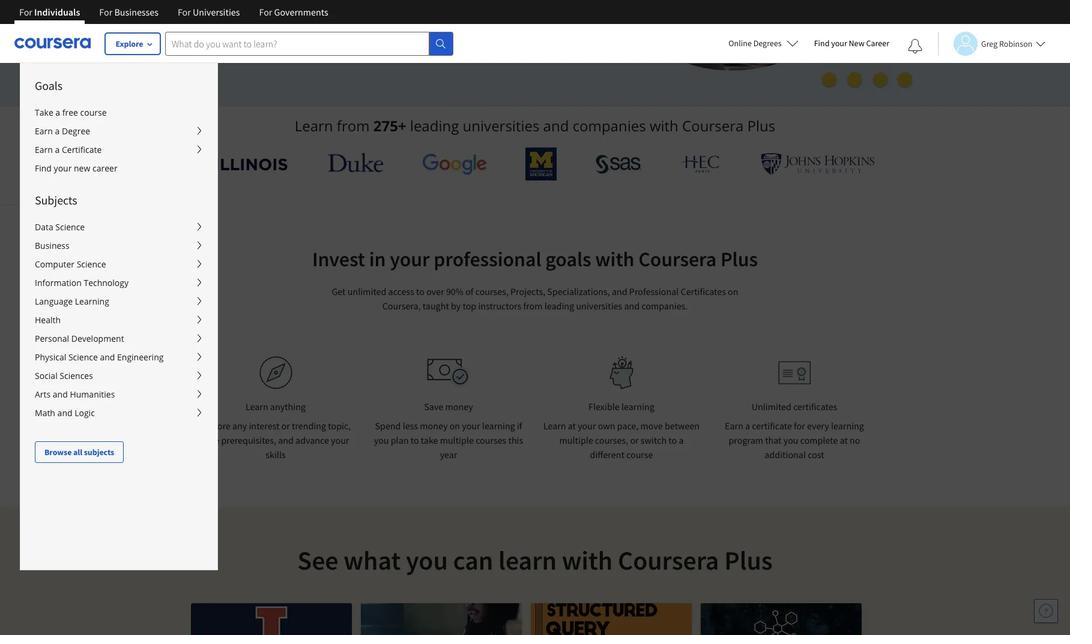 Task type: vqa. For each thing, say whether or not it's contained in the screenshot.
our
no



Task type: describe. For each thing, give the bounding box(es) containing it.
find your new career
[[35, 163, 117, 174]]

advance
[[295, 435, 329, 447]]

python for everybody. university of michigan. specialization (5 courses) element
[[361, 604, 522, 636]]

professional
[[434, 247, 541, 272]]

What do you want to learn? text field
[[165, 32, 429, 56]]

courses, inside get unlimited access to over 90% of courses, projects, specializations, and professional certificates on coursera, taught by top instructors from leading universities and companies.
[[475, 286, 509, 298]]

and down professional
[[624, 300, 640, 312]]

different
[[590, 449, 624, 461]]

a for certificate
[[55, 144, 60, 156]]

learning for spend less money on your learning if you plan to take multiple courses this year
[[482, 420, 515, 432]]

governments
[[274, 6, 328, 18]]

companies.
[[642, 300, 688, 312]]

1 horizontal spatial you
[[406, 545, 448, 578]]

7-
[[229, 10, 237, 22]]

on inside get unlimited access to over 90% of courses, projects, specializations, and professional certificates on coursera, taught by top instructors from leading universities and companies.
[[728, 286, 738, 298]]

career
[[92, 163, 117, 174]]

university of illinois at urbana-champaign image
[[195, 155, 289, 174]]

learn for learn at your own pace, move between multiple courses, or switch to a different course
[[543, 420, 566, 432]]

physical science and engineering button
[[20, 348, 217, 367]]

with right companies on the top
[[650, 116, 678, 136]]

computer science
[[35, 259, 106, 270]]

plus for see what you can learn with coursera plus
[[724, 545, 773, 578]]

plan
[[391, 435, 409, 447]]

in
[[369, 247, 386, 272]]

arts
[[35, 389, 51, 401]]

start
[[206, 10, 227, 22]]

0 vertical spatial plus
[[747, 116, 775, 136]]

help center image
[[1039, 605, 1053, 619]]

take a free course link
[[20, 103, 217, 122]]

all
[[73, 447, 82, 458]]

flexible learning image
[[601, 357, 642, 390]]

personal development
[[35, 333, 124, 345]]

leading teams: developing as a leader. university of illinois at urbana-champaign. course element
[[191, 604, 352, 636]]

explore for explore
[[116, 38, 143, 49]]

at inside the earn a certificate for every learning program that you complete at no additional cost
[[840, 435, 848, 447]]

learn
[[498, 545, 557, 578]]

introduction to programming with python and java. university of pennsylvania. specialization (4 courses) element
[[701, 604, 862, 636]]

physical science and engineering
[[35, 352, 164, 363]]

from inside get unlimited access to over 90% of courses, projects, specializations, and professional certificates on coursera, taught by top instructors from leading universities and companies.
[[523, 300, 543, 312]]

0 vertical spatial leading
[[410, 116, 459, 136]]

money-
[[292, 39, 324, 50]]

learn anything image
[[259, 357, 292, 390]]

start 7-day free trial
[[206, 10, 293, 22]]

additional
[[765, 449, 806, 461]]

information technology button
[[20, 274, 217, 292]]

certificates
[[681, 286, 726, 298]]

math
[[35, 408, 55, 419]]

cost
[[808, 449, 824, 461]]

business button
[[20, 237, 217, 255]]

online degrees button
[[719, 30, 808, 56]]

show notifications image
[[908, 39, 922, 53]]

health button
[[20, 311, 217, 330]]

over
[[426, 286, 444, 298]]

explore menu element
[[20, 63, 217, 464]]

professional
[[629, 286, 679, 298]]

browse
[[44, 447, 72, 458]]

online degrees
[[729, 38, 782, 49]]

or inside explore any interest or trending topic, take prerequisites, and advance your skills
[[281, 420, 290, 432]]

logic
[[75, 408, 95, 419]]

science for computer
[[77, 259, 106, 270]]

physical
[[35, 352, 66, 363]]

every
[[807, 420, 829, 432]]

trial
[[274, 10, 293, 22]]

a for certificate
[[745, 420, 750, 432]]

for businesses
[[99, 6, 158, 18]]

or inside the learn at your own pace, move between multiple courses, or switch to a different course
[[630, 435, 639, 447]]

computer
[[35, 259, 74, 270]]

plus for invest in your professional goals with coursera plus
[[721, 247, 758, 272]]

social sciences button
[[20, 367, 217, 386]]

learn from 275+ leading universities and companies with coursera plus
[[295, 116, 775, 136]]

0 vertical spatial or
[[187, 39, 196, 50]]

health
[[35, 315, 61, 326]]

any
[[232, 420, 247, 432]]

take inside explore any interest or trending topic, take prerequisites, and advance your skills
[[202, 435, 219, 447]]

interest
[[249, 420, 279, 432]]

multiple inside spend less money on your learning if you plan to take multiple courses this year
[[440, 435, 474, 447]]

goals
[[35, 78, 62, 93]]

computer science button
[[20, 255, 217, 274]]

by
[[451, 300, 461, 312]]

no
[[850, 435, 860, 447]]

take a free course
[[35, 107, 107, 118]]

instructors
[[478, 300, 521, 312]]

and up university of michigan image
[[543, 116, 569, 136]]

see what you can learn with coursera plus
[[297, 545, 773, 578]]

google image
[[422, 153, 487, 175]]

1 horizontal spatial learning
[[622, 401, 654, 413]]

for governments
[[259, 6, 328, 18]]

unlimited
[[348, 286, 386, 298]]

individuals
[[34, 6, 80, 18]]

that
[[765, 435, 782, 447]]

find your new career
[[814, 38, 889, 49]]

less
[[403, 420, 418, 432]]

career
[[866, 38, 889, 49]]

1 vertical spatial day
[[275, 39, 290, 50]]

coursera,
[[382, 300, 421, 312]]

engineering
[[117, 352, 164, 363]]

science for physical
[[68, 352, 98, 363]]

90%
[[446, 286, 464, 298]]

subjects
[[35, 193, 77, 208]]

you inside spend less money on your learning if you plan to take multiple courses this year
[[374, 435, 389, 447]]

the structured query language (sql). university of colorado boulder. course element
[[531, 604, 692, 636]]

earn a degree button
[[20, 122, 217, 141]]

a for degree
[[55, 126, 60, 137]]

unlimited
[[752, 401, 791, 413]]

and inside popup button
[[53, 389, 68, 401]]

earn a certificate button
[[20, 141, 217, 159]]

development
[[71, 333, 124, 345]]

degrees
[[753, 38, 782, 49]]

free
[[62, 107, 78, 118]]

personal development button
[[20, 330, 217, 348]]

access
[[388, 286, 414, 298]]

own
[[598, 420, 615, 432]]

0 vertical spatial coursera
[[682, 116, 744, 136]]

language learning button
[[20, 292, 217, 311]]



Task type: locate. For each thing, give the bounding box(es) containing it.
find inside 'explore menu' element
[[35, 163, 52, 174]]

1 vertical spatial from
[[523, 300, 543, 312]]

on down save money
[[450, 420, 460, 432]]

science up information technology
[[77, 259, 106, 270]]

earn for earn a certificate
[[35, 144, 53, 156]]

course down switch
[[626, 449, 653, 461]]

see
[[297, 545, 338, 578]]

earn down take
[[35, 126, 53, 137]]

explore inside explore any interest or trending topic, take prerequisites, and advance your skills
[[200, 420, 230, 432]]

0 horizontal spatial day
[[237, 10, 252, 22]]

robinson
[[999, 38, 1032, 49]]

1 vertical spatial learn
[[246, 401, 268, 413]]

earn for earn a certificate for every learning program that you complete at no additional cost
[[725, 420, 743, 432]]

1 vertical spatial courses,
[[595, 435, 628, 447]]

earn inside the earn a certificate for every learning program that you complete at no additional cost
[[725, 420, 743, 432]]

invest
[[312, 247, 365, 272]]

science up business
[[55, 222, 85, 233]]

money right save on the left of page
[[445, 401, 473, 413]]

learn up duke university image on the left top of the page
[[295, 116, 333, 136]]

from left 275+ at the top
[[337, 116, 370, 136]]

skills
[[266, 449, 286, 461]]

0 vertical spatial on
[[728, 286, 738, 298]]

your up 'courses'
[[462, 420, 480, 432]]

arts and humanities
[[35, 389, 115, 401]]

from down projects,
[[523, 300, 543, 312]]

for left trial
[[259, 6, 272, 18]]

3 for from the left
[[178, 6, 191, 18]]

0 vertical spatial at
[[568, 420, 576, 432]]

humanities
[[70, 389, 115, 401]]

leading down specializations,
[[544, 300, 574, 312]]

0 vertical spatial find
[[814, 38, 830, 49]]

with left "14-"
[[241, 39, 260, 50]]

unlimited certificates
[[752, 401, 837, 413]]

find down earn a certificate
[[35, 163, 52, 174]]

leading
[[410, 116, 459, 136], [544, 300, 574, 312]]

prerequisites,
[[221, 435, 276, 447]]

2 vertical spatial plus
[[724, 545, 773, 578]]

for left individuals
[[19, 6, 32, 18]]

science
[[55, 222, 85, 233], [77, 259, 106, 270], [68, 352, 98, 363]]

at
[[568, 420, 576, 432], [840, 435, 848, 447]]

learn
[[295, 116, 333, 136], [246, 401, 268, 413], [543, 420, 566, 432]]

learning up 'pace,'
[[622, 401, 654, 413]]

free
[[254, 10, 272, 22]]

arts and humanities button
[[20, 386, 217, 404]]

for universities
[[178, 6, 240, 18]]

at left no
[[840, 435, 848, 447]]

money down save on the left of page
[[420, 420, 448, 432]]

explore inside dropdown button
[[116, 38, 143, 49]]

1 horizontal spatial multiple
[[559, 435, 593, 447]]

take
[[35, 107, 53, 118]]

day inside button
[[237, 10, 252, 22]]

at inside the learn at your own pace, move between multiple courses, or switch to a different course
[[568, 420, 576, 432]]

2 take from the left
[[421, 435, 438, 447]]

1 vertical spatial explore
[[200, 420, 230, 432]]

course inside the learn at your own pace, move between multiple courses, or switch to a different course
[[626, 449, 653, 461]]

a for free
[[55, 107, 60, 118]]

course right free
[[80, 107, 107, 118]]

2 multiple from the left
[[559, 435, 593, 447]]

language
[[35, 296, 73, 307]]

with right the goals
[[595, 247, 634, 272]]

your inside 'explore menu' element
[[54, 163, 72, 174]]

earn up program
[[725, 420, 743, 432]]

learning up 'courses'
[[482, 420, 515, 432]]

your inside the learn at your own pace, move between multiple courses, or switch to a different course
[[578, 420, 596, 432]]

14-
[[263, 39, 275, 50]]

learn for learn from 275+ leading universities and companies with coursera plus
[[295, 116, 333, 136]]

2 vertical spatial coursera
[[618, 545, 719, 578]]

earn inside dropdown button
[[35, 126, 53, 137]]

new
[[849, 38, 865, 49]]

0 vertical spatial money
[[445, 401, 473, 413]]

businesses
[[114, 6, 158, 18]]

your left own
[[578, 420, 596, 432]]

coursera for see what you can learn with coursera plus
[[618, 545, 719, 578]]

get unlimited access to over 90% of courses, projects, specializations, and professional certificates on coursera, taught by top instructors from leading universities and companies.
[[332, 286, 738, 312]]

0 vertical spatial from
[[337, 116, 370, 136]]

learning up no
[[831, 420, 864, 432]]

1 vertical spatial or
[[281, 420, 290, 432]]

at left own
[[568, 420, 576, 432]]

science down personal development
[[68, 352, 98, 363]]

unlimited certificates image
[[778, 361, 811, 385]]

earn inside 'dropdown button'
[[35, 144, 53, 156]]

0 horizontal spatial multiple
[[440, 435, 474, 447]]

1 take from the left
[[202, 435, 219, 447]]

money inside spend less money on your learning if you plan to take multiple courses this year
[[420, 420, 448, 432]]

or left $399
[[187, 39, 196, 50]]

a inside dropdown button
[[55, 126, 60, 137]]

sas image
[[596, 155, 641, 174]]

a left free
[[55, 107, 60, 118]]

on inside spend less money on your learning if you plan to take multiple courses this year
[[450, 420, 460, 432]]

and left the logic
[[57, 408, 72, 419]]

menu item
[[217, 62, 781, 636]]

day left 'money-'
[[275, 39, 290, 50]]

1 horizontal spatial take
[[421, 435, 438, 447]]

0 horizontal spatial learning
[[482, 420, 515, 432]]

you down spend
[[374, 435, 389, 447]]

technology
[[84, 277, 129, 289]]

courses
[[476, 435, 506, 447]]

earn a certificate for every learning program that you complete at no additional cost
[[725, 420, 864, 461]]

spend less money on your learning if you plan to take multiple courses this year
[[374, 420, 523, 461]]

specializations,
[[547, 286, 610, 298]]

explore left any
[[200, 420, 230, 432]]

math and logic
[[35, 408, 95, 419]]

2 vertical spatial science
[[68, 352, 98, 363]]

close image
[[742, 75, 758, 91], [742, 75, 758, 91], [742, 75, 758, 91], [742, 75, 758, 91], [742, 75, 758, 91], [742, 75, 758, 91], [742, 75, 758, 91]]

0 vertical spatial course
[[80, 107, 107, 118]]

personal
[[35, 333, 69, 345]]

science inside popup button
[[77, 259, 106, 270]]

0 horizontal spatial or
[[187, 39, 196, 50]]

2 horizontal spatial you
[[783, 435, 798, 447]]

learning inside spend less money on your learning if you plan to take multiple courses this year
[[482, 420, 515, 432]]

flexible learning
[[589, 401, 654, 413]]

with
[[241, 39, 260, 50], [650, 116, 678, 136], [595, 247, 634, 272], [562, 545, 613, 578]]

find your new career link
[[20, 159, 217, 178]]

day left 'free'
[[237, 10, 252, 22]]

2 vertical spatial or
[[630, 435, 639, 447]]

subjects
[[84, 447, 114, 458]]

0 vertical spatial universities
[[463, 116, 539, 136]]

top
[[463, 300, 476, 312]]

or down 'pace,'
[[630, 435, 639, 447]]

2 horizontal spatial or
[[630, 435, 639, 447]]

johns hopkins university image
[[761, 153, 875, 175]]

learn for learn anything
[[246, 401, 268, 413]]

learning inside the earn a certificate for every learning program that you complete at no additional cost
[[831, 420, 864, 432]]

leading inside get unlimited access to over 90% of courses, projects, specializations, and professional certificates on coursera, taught by top instructors from leading universities and companies.
[[544, 300, 574, 312]]

to inside spend less money on your learning if you plan to take multiple courses this year
[[411, 435, 419, 447]]

1 horizontal spatial explore
[[200, 420, 230, 432]]

topic,
[[328, 420, 351, 432]]

online
[[729, 38, 752, 49]]

multiple up year in the left bottom of the page
[[440, 435, 474, 447]]

0 vertical spatial day
[[237, 10, 252, 22]]

None search field
[[165, 32, 453, 56]]

a inside the learn at your own pace, move between multiple courses, or switch to a different course
[[679, 435, 684, 447]]

1 vertical spatial money
[[420, 420, 448, 432]]

multiple
[[440, 435, 474, 447], [559, 435, 593, 447]]

social sciences
[[35, 370, 93, 382]]

0 horizontal spatial explore
[[116, 38, 143, 49]]

earn down earn a degree
[[35, 144, 53, 156]]

multiple inside the learn at your own pace, move between multiple courses, or switch to a different course
[[559, 435, 593, 447]]

0 horizontal spatial you
[[374, 435, 389, 447]]

banner navigation
[[10, 0, 338, 24]]

1 vertical spatial plus
[[721, 247, 758, 272]]

coursera image
[[14, 34, 91, 53]]

flexible
[[589, 401, 620, 413]]

0 vertical spatial learn
[[295, 116, 333, 136]]

spend
[[375, 420, 401, 432]]

1 vertical spatial course
[[626, 449, 653, 461]]

to inside get unlimited access to over 90% of courses, projects, specializations, and professional certificates on coursera, taught by top instructors from leading universities and companies.
[[416, 286, 425, 298]]

your inside explore any interest or trending topic, take prerequisites, and advance your skills
[[331, 435, 349, 447]]

earn a degree
[[35, 126, 90, 137]]

goals
[[545, 247, 591, 272]]

a inside the earn a certificate for every learning program that you complete at no additional cost
[[745, 420, 750, 432]]

coursera
[[682, 116, 744, 136], [638, 247, 717, 272], [618, 545, 719, 578]]

1 horizontal spatial courses,
[[595, 435, 628, 447]]

take left prerequisites,
[[202, 435, 219, 447]]

you left can
[[406, 545, 448, 578]]

can
[[453, 545, 493, 578]]

explore any interest or trending topic, take prerequisites, and advance your skills
[[200, 420, 351, 461]]

1 horizontal spatial universities
[[576, 300, 622, 312]]

taught
[[423, 300, 449, 312]]

to left over
[[416, 286, 425, 298]]

to inside the learn at your own pace, move between multiple courses, or switch to a different course
[[669, 435, 677, 447]]

courses, inside the learn at your own pace, move between multiple courses, or switch to a different course
[[595, 435, 628, 447]]

and down development
[[100, 352, 115, 363]]

to down between
[[669, 435, 677, 447]]

to right the plan
[[411, 435, 419, 447]]

your left the new at the left of the page
[[54, 163, 72, 174]]

courses, up different
[[595, 435, 628, 447]]

1 vertical spatial earn
[[35, 144, 53, 156]]

1 vertical spatial find
[[35, 163, 52, 174]]

course inside take a free course link
[[80, 107, 107, 118]]

hec paris image
[[680, 152, 722, 177]]

1 vertical spatial on
[[450, 420, 460, 432]]

learn inside the learn at your own pace, move between multiple courses, or switch to a different course
[[543, 420, 566, 432]]

a inside 'dropdown button'
[[55, 144, 60, 156]]

your inside spend less money on your learning if you plan to take multiple courses this year
[[462, 420, 480, 432]]

learn up interest
[[246, 401, 268, 413]]

multiple up different
[[559, 435, 593, 447]]

data science
[[35, 222, 85, 233]]

1 horizontal spatial on
[[728, 286, 738, 298]]

greg
[[981, 38, 998, 49]]

find left "new"
[[814, 38, 830, 49]]

for for universities
[[178, 6, 191, 18]]

program
[[729, 435, 763, 447]]

university of michigan image
[[526, 148, 557, 181]]

explore for explore any interest or trending topic, take prerequisites, and advance your skills
[[200, 420, 230, 432]]

anything
[[270, 401, 306, 413]]

a left degree
[[55, 126, 60, 137]]

1 vertical spatial science
[[77, 259, 106, 270]]

take inside spend less money on your learning if you plan to take multiple courses this year
[[421, 435, 438, 447]]

you inside the earn a certificate for every learning program that you complete at no additional cost
[[783, 435, 798, 447]]

for individuals
[[19, 6, 80, 18]]

for for individuals
[[19, 6, 32, 18]]

group
[[20, 62, 781, 636]]

2 horizontal spatial learn
[[543, 420, 566, 432]]

and inside dropdown button
[[100, 352, 115, 363]]

universities
[[193, 6, 240, 18]]

learning for earn a certificate for every learning program that you complete at no additional cost
[[831, 420, 864, 432]]

learning
[[75, 296, 109, 307]]

universities inside get unlimited access to over 90% of courses, projects, specializations, and professional certificates on coursera, taught by top instructors from leading universities and companies.
[[576, 300, 622, 312]]

courses, up instructors
[[475, 286, 509, 298]]

and up skills
[[278, 435, 294, 447]]

and inside explore any interest or trending topic, take prerequisites, and advance your skills
[[278, 435, 294, 447]]

for for businesses
[[99, 6, 112, 18]]

0 horizontal spatial course
[[80, 107, 107, 118]]

of
[[465, 286, 474, 298]]

for for governments
[[259, 6, 272, 18]]

2 horizontal spatial learning
[[831, 420, 864, 432]]

plus
[[747, 116, 775, 136], [721, 247, 758, 272], [724, 545, 773, 578]]

your right the in on the left top of the page
[[390, 247, 430, 272]]

0 vertical spatial science
[[55, 222, 85, 233]]

take right the plan
[[421, 435, 438, 447]]

0 horizontal spatial from
[[337, 116, 370, 136]]

group containing goals
[[20, 62, 781, 636]]

2 for from the left
[[99, 6, 112, 18]]

1 for from the left
[[19, 6, 32, 18]]

learning
[[622, 401, 654, 413], [482, 420, 515, 432], [831, 420, 864, 432]]

2 vertical spatial earn
[[725, 420, 743, 432]]

a up program
[[745, 420, 750, 432]]

you up additional
[[783, 435, 798, 447]]

a down between
[[679, 435, 684, 447]]

earn
[[35, 126, 53, 137], [35, 144, 53, 156], [725, 420, 743, 432]]

0 vertical spatial courses,
[[475, 286, 509, 298]]

1 horizontal spatial or
[[281, 420, 290, 432]]

for left universities
[[178, 6, 191, 18]]

1 multiple from the left
[[440, 435, 474, 447]]

a down earn a degree
[[55, 144, 60, 156]]

1 vertical spatial at
[[840, 435, 848, 447]]

find for find your new career
[[814, 38, 830, 49]]

coursera for invest in your professional goals with coursera plus
[[638, 247, 717, 272]]

save money image
[[427, 359, 470, 387]]

0 vertical spatial earn
[[35, 126, 53, 137]]

data science button
[[20, 218, 217, 237]]

1 vertical spatial universities
[[576, 300, 622, 312]]

or down the anything
[[281, 420, 290, 432]]

or
[[187, 39, 196, 50], [281, 420, 290, 432], [630, 435, 639, 447]]

and inside popup button
[[57, 408, 72, 419]]

1 horizontal spatial leading
[[544, 300, 574, 312]]

for
[[19, 6, 32, 18], [99, 6, 112, 18], [178, 6, 191, 18], [259, 6, 272, 18]]

0 horizontal spatial courses,
[[475, 286, 509, 298]]

explore
[[116, 38, 143, 49], [200, 420, 230, 432]]

4 for from the left
[[259, 6, 272, 18]]

learn right if
[[543, 420, 566, 432]]

trending
[[292, 420, 326, 432]]

and left professional
[[612, 286, 627, 298]]

0 horizontal spatial universities
[[463, 116, 539, 136]]

universities up university of michigan image
[[463, 116, 539, 136]]

move
[[640, 420, 663, 432]]

certificate
[[752, 420, 792, 432]]

duke university image
[[328, 153, 383, 172]]

1 horizontal spatial learn
[[295, 116, 333, 136]]

find your new career link
[[808, 36, 895, 51]]

and
[[543, 116, 569, 136], [612, 286, 627, 298], [624, 300, 640, 312], [100, 352, 115, 363], [53, 389, 68, 401], [57, 408, 72, 419], [278, 435, 294, 447]]

leading up google image
[[410, 116, 459, 136]]

learn anything
[[246, 401, 306, 413]]

0 horizontal spatial learn
[[246, 401, 268, 413]]

0 horizontal spatial on
[[450, 420, 460, 432]]

0 horizontal spatial find
[[35, 163, 52, 174]]

your down topic, on the bottom of page
[[331, 435, 349, 447]]

1 horizontal spatial find
[[814, 38, 830, 49]]

earn a certificate
[[35, 144, 102, 156]]

find for find your new career
[[35, 163, 52, 174]]

science for data
[[55, 222, 85, 233]]

browse all subjects
[[44, 447, 114, 458]]

1 horizontal spatial day
[[275, 39, 290, 50]]

0 horizontal spatial take
[[202, 435, 219, 447]]

on right certificates
[[728, 286, 738, 298]]

1 vertical spatial leading
[[544, 300, 574, 312]]

explore down for businesses on the top left of the page
[[116, 38, 143, 49]]

0 horizontal spatial leading
[[410, 116, 459, 136]]

1 horizontal spatial from
[[523, 300, 543, 312]]

universities down specializations,
[[576, 300, 622, 312]]

with right 'learn'
[[562, 545, 613, 578]]

to
[[416, 286, 425, 298], [411, 435, 419, 447], [669, 435, 677, 447]]

and right arts
[[53, 389, 68, 401]]

0 vertical spatial explore
[[116, 38, 143, 49]]

for left 'businesses'
[[99, 6, 112, 18]]

take
[[202, 435, 219, 447], [421, 435, 438, 447]]

2 vertical spatial learn
[[543, 420, 566, 432]]

1 horizontal spatial course
[[626, 449, 653, 461]]

earn for earn a degree
[[35, 126, 53, 137]]

close image
[[742, 75, 758, 91], [742, 75, 758, 91], [742, 75, 758, 91], [742, 75, 758, 91], [742, 75, 758, 91], [742, 75, 758, 91]]

0 horizontal spatial at
[[568, 420, 576, 432]]

1 horizontal spatial at
[[840, 435, 848, 447]]

back
[[324, 39, 344, 50]]

certificate
[[62, 144, 102, 156]]

1 vertical spatial coursera
[[638, 247, 717, 272]]

your left "new"
[[831, 38, 847, 49]]



